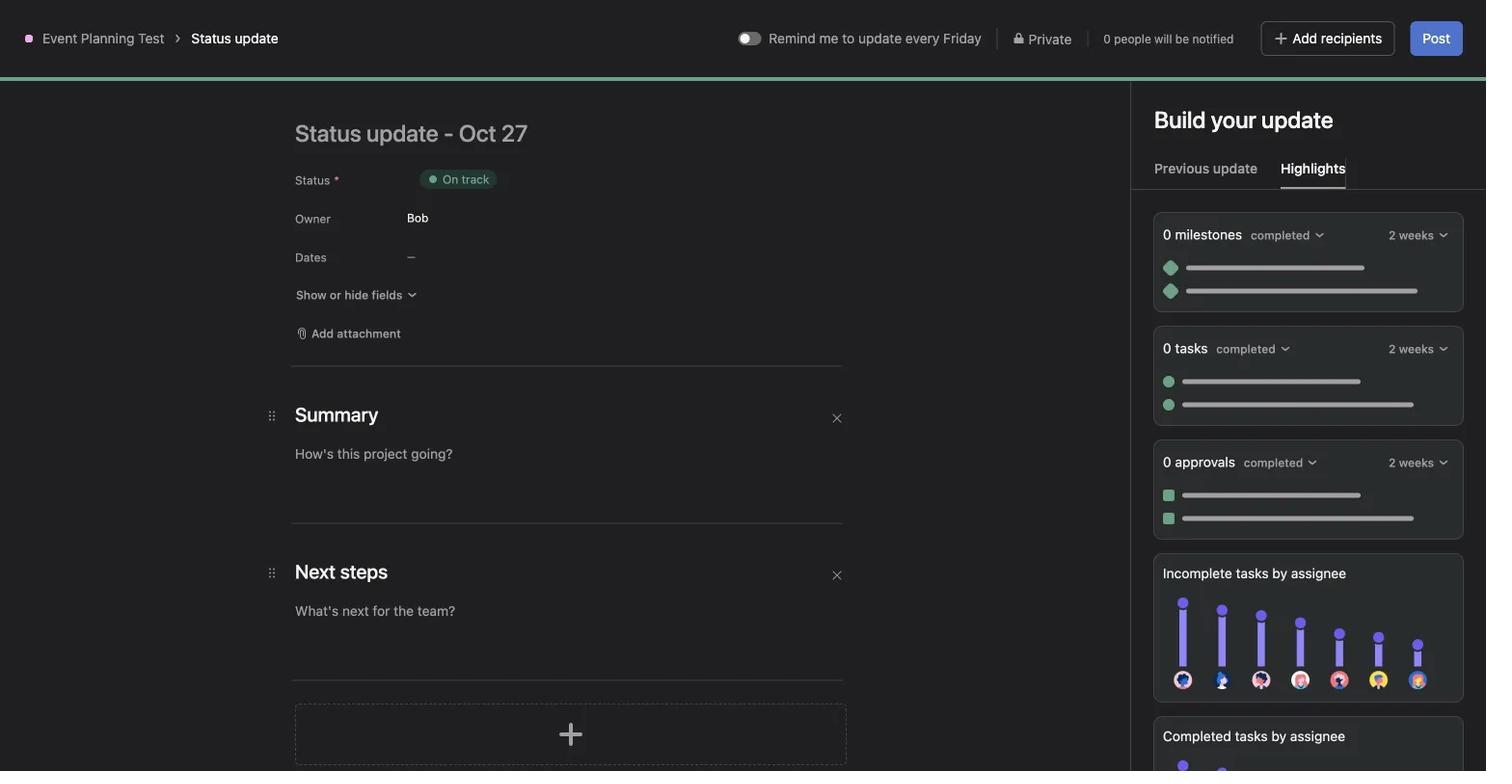 Task type: locate. For each thing, give the bounding box(es) containing it.
new message
[[1201, 740, 1288, 756]]

0 left the 'milestones'
[[1163, 227, 1172, 243]]

by for incomplete
[[1273, 566, 1288, 582]]

recipients
[[1321, 30, 1383, 46]]

1 vertical spatial 2 weeks button
[[1384, 336, 1455, 363]]

trial?
[[1277, 16, 1304, 30]]

1 horizontal spatial to
[[746, 173, 759, 189]]

0 vertical spatial on
[[443, 173, 458, 186]]

build your update
[[1155, 106, 1334, 133]]

1 2 weeks from the top
[[1389, 229, 1434, 242]]

your update
[[1211, 106, 1334, 133]]

completed button for 0 approvals
[[1239, 450, 1324, 477]]

previous
[[1155, 161, 1210, 177]]

0 horizontal spatial track
[[462, 173, 489, 186]]

or inside dropdown button
[[330, 288, 341, 302]]

to
[[842, 30, 855, 46], [631, 173, 644, 189], [746, 173, 759, 189]]

1 vertical spatial completed button
[[1212, 336, 1296, 363]]

tab list
[[1132, 158, 1487, 190]]

weeks for approvals
[[1399, 456, 1434, 470]]

add down trial?
[[1293, 30, 1318, 46]]

0 vertical spatial on track
[[443, 173, 489, 186]]

post button
[[1411, 21, 1463, 56]]

0 horizontal spatial or
[[330, 288, 341, 302]]

incomplete
[[1163, 566, 1233, 582]]

status
[[191, 30, 231, 46], [295, 174, 330, 187]]

1 horizontal spatial on
[[1155, 216, 1173, 232]]

2
[[1389, 229, 1396, 242], [1389, 342, 1396, 356], [1389, 456, 1396, 470]]

completed right approvals
[[1244, 456, 1303, 470]]

0 vertical spatial completed
[[1251, 229, 1310, 242]]

0 vertical spatial 2 weeks
[[1389, 229, 1434, 242]]

ago inside project created bob 17 minutes ago
[[1244, 470, 1265, 484]]

2 horizontal spatial update
[[1213, 161, 1258, 177]]

2 vertical spatial completed button
[[1239, 450, 1324, 477]]

0 left approvals
[[1163, 454, 1172, 470]]

1 vertical spatial on track
[[1155, 216, 1208, 232]]

17 right bob link
[[1183, 470, 1195, 484]]

0 vertical spatial 2
[[1389, 229, 1396, 242]]

0 approvals
[[1163, 454, 1239, 470]]

3 weeks from the top
[[1399, 456, 1434, 470]]

or up purpose.
[[530, 173, 543, 189]]

2 horizontal spatial add
[[1333, 16, 1355, 30]]

friday
[[944, 30, 982, 46]]

2 a from the left
[[762, 173, 769, 189]]

0 vertical spatial ago
[[1212, 367, 1232, 380]]

1 horizontal spatial a
[[762, 173, 769, 189]]

3 2 weeks button from the top
[[1384, 450, 1455, 477]]

0 horizontal spatial what's
[[1127, 170, 1188, 192]]

ago down "joined"
[[1212, 367, 1232, 380]]

incomplete tasks by assignee
[[1163, 566, 1347, 582]]

2 vertical spatial 2 weeks button
[[1384, 450, 1455, 477]]

add up the add recipients
[[1333, 16, 1355, 30]]

1 horizontal spatial what's
[[1204, 16, 1242, 30]]

will
[[1155, 32, 1172, 45]]

on
[[443, 173, 458, 186], [1155, 216, 1173, 232]]

on track up larger
[[443, 173, 489, 186]]

3 2 weeks from the top
[[1389, 456, 1434, 470]]

bo
[[1154, 395, 1169, 408]]

0 horizontal spatial ago
[[1212, 367, 1232, 380]]

0 horizontal spatial 17
[[1150, 367, 1162, 380]]

tasks
[[1175, 341, 1208, 356], [1236, 566, 1269, 582], [1235, 729, 1268, 745]]

Section title text field
[[295, 559, 388, 586]]

minutes inside project created bob 17 minutes ago
[[1198, 470, 1241, 484]]

17 inside project created bob 17 minutes ago
[[1183, 470, 1195, 484]]

0 vertical spatial 17
[[1150, 367, 1162, 380]]

highlights
[[1281, 161, 1346, 177]]

1 2 from the top
[[1389, 229, 1396, 242]]

add for add attachment
[[312, 327, 334, 341]]

a left goal
[[590, 173, 597, 189]]

2 2 weeks from the top
[[1389, 342, 1434, 356]]

minutes down "project created" at right bottom
[[1198, 470, 1241, 484]]

or
[[530, 173, 543, 189], [330, 288, 341, 302]]

completed button left off in the right of the page
[[1246, 222, 1331, 249]]

people
[[1114, 32, 1152, 45]]

approvals
[[1175, 454, 1236, 470]]

completed button for 0 tasks
[[1212, 336, 1296, 363]]

bob inside project created bob 17 minutes ago
[[1150, 468, 1175, 484]]

1 vertical spatial minutes
[[1198, 470, 1241, 484]]

0 horizontal spatial status
[[191, 30, 231, 46]]

add billing info
[[1333, 16, 1414, 30]]

1 horizontal spatial status
[[295, 174, 330, 187]]

1 2 weeks button from the top
[[1384, 222, 1455, 249]]

2 vertical spatial completed
[[1244, 456, 1303, 470]]

update
[[235, 30, 279, 46], [859, 30, 902, 46], [1213, 161, 1258, 177]]

1 horizontal spatial track
[[1176, 216, 1208, 232]]

1 vertical spatial completed
[[1217, 342, 1276, 356]]

completed button
[[1246, 222, 1331, 249], [1212, 336, 1296, 363], [1239, 450, 1324, 477]]

2 vertical spatial 2 weeks
[[1389, 456, 1434, 470]]

owner
[[295, 212, 331, 226]]

track
[[462, 173, 489, 186], [1176, 216, 1208, 232], [1367, 216, 1399, 232]]

track right off in the right of the page
[[1367, 216, 1399, 232]]

on left connect
[[443, 173, 458, 186]]

0 vertical spatial weeks
[[1399, 229, 1434, 242]]

1 vertical spatial 2
[[1389, 342, 1396, 356]]

what's
[[1204, 16, 1242, 30], [1127, 170, 1188, 192]]

0 vertical spatial status
[[191, 30, 231, 46]]

at risk
[[1256, 216, 1296, 232]]

17 for bob
[[1183, 470, 1195, 484]]

track down what's the status?
[[1176, 216, 1208, 232]]

or inside connect or create a goal to link this project to a larger purpose.
[[530, 173, 543, 189]]

completed for 0 approvals
[[1244, 456, 1303, 470]]

1 vertical spatial weeks
[[1399, 342, 1434, 356]]

or left hide
[[330, 288, 341, 302]]

2 for 0 milestones
[[1389, 229, 1396, 242]]

a
[[590, 173, 597, 189], [762, 173, 769, 189]]

2 for 0 tasks
[[1389, 342, 1396, 356]]

1 vertical spatial assignee
[[1291, 729, 1346, 745]]

weeks for tasks
[[1399, 342, 1434, 356]]

1 a from the left
[[590, 173, 597, 189]]

what's up notified
[[1204, 16, 1242, 30]]

None text field
[[81, 65, 260, 99]]

2 vertical spatial 2
[[1389, 456, 1396, 470]]

0 vertical spatial or
[[530, 173, 543, 189]]

add inside dropdown button
[[312, 327, 334, 341]]

1 horizontal spatial bob
[[1150, 468, 1175, 484]]

completed button right approvals
[[1239, 450, 1324, 477]]

what's up on track button
[[1127, 170, 1188, 192]]

on track
[[443, 173, 489, 186], [1155, 216, 1208, 232]]

1 vertical spatial on
[[1155, 216, 1173, 232]]

0 horizontal spatial add
[[312, 327, 334, 341]]

1 horizontal spatial 17
[[1183, 470, 1195, 484]]

2 for 0 approvals
[[1389, 456, 1396, 470]]

0 vertical spatial completed button
[[1246, 222, 1331, 249]]

1 vertical spatial what's
[[1127, 170, 1188, 192]]

bob
[[407, 211, 429, 225], [1150, 468, 1175, 484]]

event
[[42, 30, 77, 46]]

minutes for project created
[[1198, 470, 1241, 484]]

0 horizontal spatial on
[[443, 173, 458, 186]]

connect or create a goal to link this project to a larger purpose.
[[474, 173, 769, 210]]

status *
[[295, 174, 339, 187]]

to right "me"
[[842, 30, 855, 46]]

2 weeks button for milestones
[[1384, 222, 1455, 249]]

1 vertical spatial 17
[[1183, 470, 1195, 484]]

add recipients button
[[1261, 21, 1395, 56]]

on inside on track button
[[1155, 216, 1173, 232]]

2 weeks for tasks
[[1389, 342, 1434, 356]]

0 horizontal spatial a
[[590, 173, 597, 189]]

ago
[[1212, 367, 1232, 380], [1244, 470, 1265, 484]]

2 weeks
[[1389, 229, 1434, 242], [1389, 342, 1434, 356], [1389, 456, 1434, 470]]

tab list containing previous update
[[1132, 158, 1487, 190]]

0 horizontal spatial on track
[[443, 173, 489, 186]]

2 2 from the top
[[1389, 342, 1396, 356]]

0 horizontal spatial update
[[235, 30, 279, 46]]

you joined button
[[1150, 341, 1232, 361]]

a right project
[[762, 173, 769, 189]]

assignee for incomplete tasks by assignee
[[1291, 566, 1347, 582]]

0 milestones
[[1163, 227, 1246, 243]]

0 vertical spatial minutes
[[1165, 367, 1208, 380]]

add
[[1333, 16, 1355, 30], [1293, 30, 1318, 46], [312, 327, 334, 341]]

add for add recipients
[[1293, 30, 1318, 46]]

minutes
[[1165, 367, 1208, 380], [1198, 470, 1241, 484]]

what's the status?
[[1127, 170, 1289, 192]]

2 weeks for approvals
[[1389, 456, 1434, 470]]

workflow link
[[475, 119, 550, 140]]

completed down the status?
[[1251, 229, 1310, 242]]

2 horizontal spatial track
[[1367, 216, 1399, 232]]

timeline link
[[286, 119, 356, 140]]

status left *
[[295, 174, 330, 187]]

ago for you
[[1212, 367, 1232, 380]]

add billing info button
[[1324, 10, 1423, 37]]

0 vertical spatial 2 weeks button
[[1384, 222, 1455, 249]]

tasks for 0
[[1175, 341, 1208, 356]]

17 down you
[[1150, 367, 1162, 380]]

completed right 0 tasks
[[1217, 342, 1276, 356]]

minutes for you
[[1165, 367, 1208, 380]]

1 vertical spatial bob
[[1150, 468, 1175, 484]]

minutes inside you joined 17 minutes ago
[[1165, 367, 1208, 380]]

calendar link
[[379, 119, 452, 140]]

minutes down you joined button
[[1165, 367, 1208, 380]]

milestones
[[1175, 227, 1243, 243]]

2 weeks for milestones
[[1389, 229, 1434, 242]]

2 vertical spatial tasks
[[1235, 729, 1268, 745]]

0 vertical spatial assignee
[[1291, 566, 1347, 582]]

1 horizontal spatial on track
[[1155, 216, 1208, 232]]

1 horizontal spatial add
[[1293, 30, 1318, 46]]

status right test
[[191, 30, 231, 46]]

to left link
[[631, 173, 644, 189]]

notified
[[1193, 32, 1234, 45]]

what's inside what's in my trial? button
[[1204, 16, 1242, 30]]

0 vertical spatial by
[[1273, 566, 1288, 582]]

1 vertical spatial tasks
[[1236, 566, 1269, 582]]

—
[[407, 251, 416, 262]]

1 vertical spatial ago
[[1244, 470, 1265, 484]]

Title of update text field
[[295, 112, 874, 154]]

on track button
[[1127, 206, 1221, 241]]

0 for 0 tasks
[[1163, 341, 1172, 356]]

on left the 'milestones'
[[1155, 216, 1173, 232]]

weeks
[[1399, 229, 1434, 242], [1399, 342, 1434, 356], [1399, 456, 1434, 470]]

0 vertical spatial tasks
[[1175, 341, 1208, 356]]

dates
[[295, 251, 327, 264]]

status for status update
[[191, 30, 231, 46]]

track inside dropdown button
[[462, 173, 489, 186]]

what's in my trial?
[[1204, 16, 1304, 30]]

1 vertical spatial status
[[295, 174, 330, 187]]

remove from starred image
[[297, 74, 312, 90]]

0
[[1104, 32, 1111, 45], [1163, 227, 1172, 243], [1163, 341, 1172, 356], [1163, 454, 1172, 470]]

off
[[1344, 216, 1364, 232]]

17 inside you joined 17 minutes ago
[[1150, 367, 1162, 380]]

2 weeks from the top
[[1399, 342, 1434, 356]]

1 vertical spatial by
[[1272, 729, 1287, 745]]

1 vertical spatial 2 weeks
[[1389, 342, 1434, 356]]

Section title text field
[[295, 401, 379, 428]]

project created
[[1150, 444, 1260, 463]]

1 horizontal spatial or
[[530, 173, 543, 189]]

3 2 from the top
[[1389, 456, 1396, 470]]

assignee
[[1291, 566, 1347, 582], [1291, 729, 1346, 745]]

remind me to update every friday switch
[[738, 32, 761, 45]]

by right incomplete
[[1273, 566, 1288, 582]]

assignee for completed tasks by assignee
[[1291, 729, 1346, 745]]

0 vertical spatial bob
[[407, 211, 429, 225]]

on track button
[[407, 162, 510, 197]]

0 left "joined"
[[1163, 341, 1172, 356]]

what's for what's in my trial?
[[1204, 16, 1242, 30]]

bob left approvals
[[1150, 468, 1175, 484]]

0 horizontal spatial bob
[[407, 211, 429, 225]]

1 weeks from the top
[[1399, 229, 1434, 242]]

to right project
[[746, 173, 759, 189]]

0 left 28
[[1104, 32, 1111, 45]]

ago right approvals
[[1244, 470, 1265, 484]]

0 vertical spatial what's
[[1204, 16, 1242, 30]]

2 vertical spatial weeks
[[1399, 456, 1434, 470]]

add down show
[[312, 327, 334, 341]]

list box
[[516, 8, 979, 39]]

bob up —
[[407, 211, 429, 225]]

by right completed
[[1272, 729, 1287, 745]]

left
[[1166, 23, 1184, 37]]

or for show
[[330, 288, 341, 302]]

1 horizontal spatial ago
[[1244, 470, 1265, 484]]

1 vertical spatial or
[[330, 288, 341, 302]]

2 2 weeks button from the top
[[1384, 336, 1455, 363]]

0 for 0 approvals
[[1163, 454, 1172, 470]]

test
[[138, 30, 164, 46]]

completed button right you
[[1212, 336, 1296, 363]]

off track button
[[1316, 206, 1411, 241]]

track for on track button
[[1176, 216, 1208, 232]]

track up larger
[[462, 173, 489, 186]]

on track down what's the status?
[[1155, 216, 1208, 232]]

ago inside you joined 17 minutes ago
[[1212, 367, 1232, 380]]

remind me to update every friday
[[769, 30, 982, 46]]



Task type: describe. For each thing, give the bounding box(es) containing it.
joined
[[1180, 342, 1224, 360]]

timeline
[[302, 121, 356, 137]]

at risk button
[[1228, 206, 1308, 241]]

remove section image
[[832, 570, 843, 582]]

connect
[[474, 173, 527, 189]]

or for connect
[[530, 173, 543, 189]]

fields
[[372, 288, 403, 302]]

17 for joined
[[1150, 367, 1162, 380]]

risk
[[1273, 216, 1296, 232]]

off track
[[1344, 216, 1399, 232]]

project
[[699, 173, 742, 189]]

0 for 0 people will be notified
[[1104, 32, 1111, 45]]

0 for 0 milestones
[[1163, 227, 1172, 243]]

ago for project created
[[1244, 470, 1265, 484]]

completed button for 0 milestones
[[1246, 222, 1331, 249]]

post
[[1423, 30, 1451, 46]]

what's in my trial? button
[[1195, 10, 1313, 37]]

event planning test
[[42, 30, 164, 46]]

what's for what's the status?
[[1127, 170, 1188, 192]]

on track inside button
[[1155, 216, 1208, 232]]

remove section image
[[832, 413, 843, 424]]

status for status *
[[295, 174, 330, 187]]

add attachment
[[312, 327, 401, 341]]

larger
[[474, 194, 510, 210]]

update for previous update
[[1213, 161, 1258, 177]]

on inside on track dropdown button
[[443, 173, 458, 186]]

2 weeks button for approvals
[[1384, 450, 1455, 477]]

on track inside dropdown button
[[443, 173, 489, 186]]

private
[[1029, 31, 1072, 47]]

in
[[1245, 16, 1255, 30]]

purpose.
[[514, 194, 569, 210]]

track for off track button
[[1367, 216, 1399, 232]]

bob link
[[1150, 468, 1175, 484]]

timeline image
[[35, 70, 58, 94]]

you
[[1150, 342, 1177, 360]]

weeks for milestones
[[1399, 229, 1434, 242]]

add attachment button
[[287, 320, 410, 347]]

attachment
[[337, 327, 401, 341]]

calendar
[[394, 121, 452, 137]]

0 tasks
[[1163, 341, 1212, 356]]

completed tasks by assignee
[[1163, 729, 1346, 745]]

link
[[647, 173, 669, 189]]

status update
[[191, 30, 279, 46]]

completed for 0 milestones
[[1251, 229, 1310, 242]]

workflow
[[490, 121, 550, 137]]

by for completed
[[1272, 729, 1287, 745]]

my
[[1258, 16, 1274, 30]]

add report section image
[[556, 720, 586, 750]]

key resources
[[191, 341, 313, 363]]

completed
[[1163, 729, 1232, 745]]

previous update
[[1155, 161, 1258, 177]]

planning
[[81, 30, 134, 46]]

2 horizontal spatial to
[[842, 30, 855, 46]]

28 days left
[[1119, 23, 1184, 37]]

hide
[[345, 288, 369, 302]]

be
[[1176, 32, 1189, 45]]

this
[[672, 173, 695, 189]]

1 horizontal spatial update
[[859, 30, 902, 46]]

28
[[1119, 23, 1134, 37]]

days
[[1137, 23, 1162, 37]]

the status?
[[1193, 170, 1289, 192]]

add milestone image
[[294, 582, 310, 597]]

create
[[547, 173, 586, 189]]

*
[[334, 174, 339, 187]]

milestones
[[191, 578, 285, 600]]

show or hide fields
[[296, 288, 403, 302]]

update for status update
[[235, 30, 279, 46]]

0 people will be notified
[[1104, 32, 1234, 45]]

every
[[906, 30, 940, 46]]

you joined 17 minutes ago
[[1150, 342, 1232, 380]]

event planning test link
[[42, 30, 164, 46]]

build
[[1155, 106, 1206, 133]]

tasks for completed
[[1235, 729, 1268, 745]]

add recipients
[[1293, 30, 1383, 46]]

remind
[[769, 30, 816, 46]]

billing
[[1358, 16, 1391, 30]]

tasks for incomplete
[[1236, 566, 1269, 582]]

show or hide fields button
[[287, 282, 427, 309]]

info
[[1394, 16, 1414, 30]]

add for add billing info
[[1333, 16, 1355, 30]]

completed for 0 tasks
[[1217, 342, 1276, 356]]

at
[[1256, 216, 1270, 232]]

goal
[[601, 173, 627, 189]]

me
[[820, 30, 839, 46]]

project created bob 17 minutes ago
[[1150, 444, 1265, 484]]

2 weeks button for tasks
[[1384, 336, 1455, 363]]

show
[[296, 288, 327, 302]]

0 horizontal spatial to
[[631, 173, 644, 189]]



Task type: vqa. For each thing, say whether or not it's contained in the screenshot.
Leave task
no



